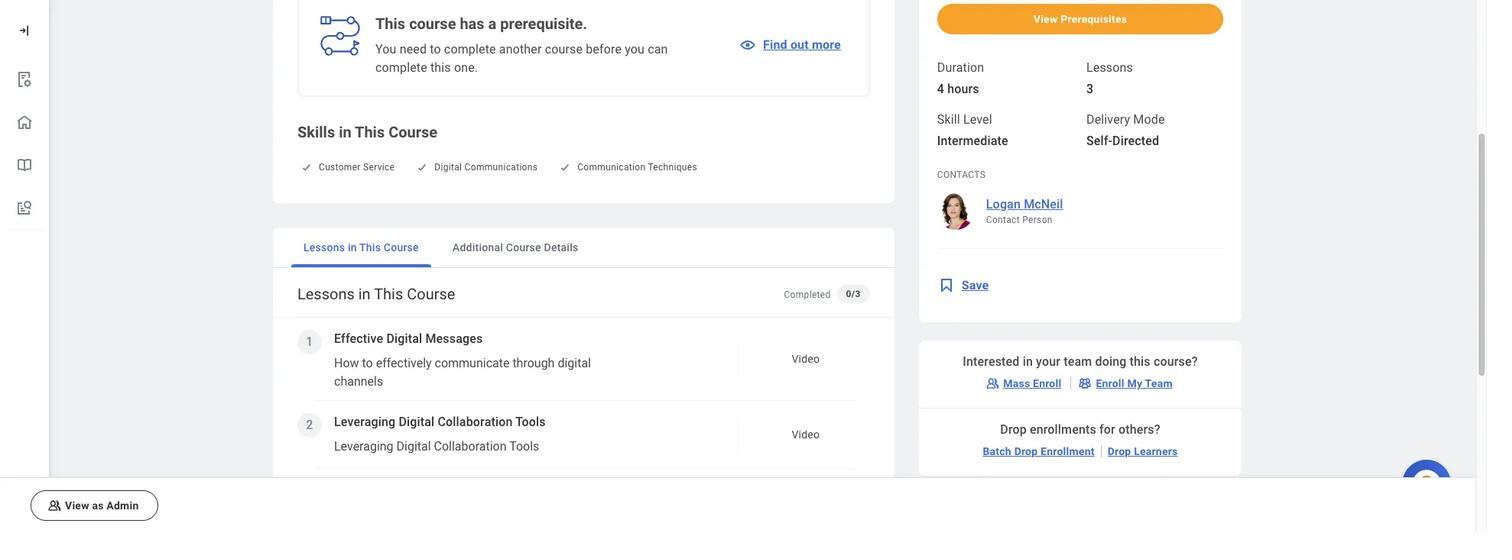 Task type: describe. For each thing, give the bounding box(es) containing it.
others?
[[1119, 423, 1161, 437]]

view as admin button
[[31, 491, 158, 522]]

video for how to effectively communicate through digital channels
[[792, 353, 820, 366]]

view prerequisites
[[1034, 13, 1128, 25]]

4
[[938, 82, 945, 96]]

contact
[[987, 215, 1020, 225]]

this inside you need to complete another course before you can complete this one.
[[431, 60, 451, 75]]

1 vertical spatial collaboration
[[434, 440, 507, 454]]

check small image for communication techniques
[[556, 158, 575, 177]]

prerequisite.
[[501, 15, 588, 33]]

you
[[376, 42, 397, 57]]

logan
[[987, 197, 1021, 212]]

skills
[[298, 123, 335, 142]]

can
[[648, 42, 668, 57]]

1 leveraging from the top
[[334, 415, 396, 430]]

drop for drop learners
[[1108, 446, 1132, 458]]

intermediate
[[938, 134, 1009, 148]]

lessons in this course element
[[273, 272, 895, 534]]

another
[[499, 42, 542, 57]]

1
[[306, 335, 313, 350]]

mass enroll link
[[979, 371, 1071, 396]]

duration
[[938, 60, 985, 75]]

view as admin
[[65, 500, 139, 513]]

your
[[1037, 355, 1061, 369]]

self-
[[1087, 134, 1113, 148]]

report parameter image
[[15, 70, 34, 89]]

this inside button
[[360, 242, 381, 254]]

more
[[812, 37, 841, 52]]

mode
[[1134, 112, 1166, 127]]

additional course details button
[[441, 228, 591, 268]]

customer service
[[319, 162, 395, 173]]

1 vertical spatial lessons in this course
[[298, 285, 455, 304]]

delivery mode self-directed
[[1087, 112, 1166, 148]]

to inside you need to complete another course before you can complete this one.
[[430, 42, 441, 57]]

one.
[[454, 60, 478, 75]]

1 vertical spatial tools
[[510, 440, 540, 454]]

batch drop enrollment
[[983, 446, 1095, 458]]

logan mcneil contact person
[[987, 197, 1064, 225]]

effectively
[[376, 356, 432, 371]]

how to effectively communicate through digital channels
[[334, 356, 591, 389]]

list containing customer service
[[298, 146, 870, 179]]

enroll my team
[[1097, 378, 1173, 390]]

lessons in this course button
[[291, 228, 431, 268]]

communication techniques
[[578, 162, 698, 173]]

drop right batch
[[1015, 446, 1038, 458]]

course?
[[1154, 355, 1198, 369]]

lessons 3
[[1087, 60, 1134, 96]]

view for view prerequisites
[[1034, 13, 1058, 25]]

0 vertical spatial course
[[409, 15, 456, 33]]

duration 4 hours
[[938, 60, 985, 96]]

save button
[[938, 267, 999, 304]]

prerequisites
[[1061, 13, 1128, 25]]

admin
[[107, 500, 139, 513]]

list inside lessons in this course element
[[285, 318, 885, 534]]

media classroom image for mass enroll
[[985, 376, 1001, 391]]

view prerequisites button
[[938, 4, 1224, 34]]

video for leveraging digital collaboration tools
[[792, 429, 820, 441]]

find out more
[[764, 37, 841, 52]]

interested in your team doing this course?
[[963, 355, 1198, 369]]

digital communications
[[435, 162, 538, 173]]

for
[[1100, 423, 1116, 437]]

save
[[962, 278, 989, 293]]

media mylearning image
[[938, 277, 956, 295]]

transformation import image
[[17, 23, 32, 38]]

0 vertical spatial tools
[[516, 415, 546, 430]]

communication
[[578, 162, 646, 173]]

has
[[460, 15, 485, 33]]

messages
[[426, 332, 483, 347]]

3
[[1087, 82, 1094, 96]]

this inside the course details element
[[1130, 355, 1151, 369]]

mcneil
[[1024, 197, 1064, 212]]

2 leveraging digital collaboration tools from the top
[[334, 440, 540, 454]]

delivery
[[1087, 112, 1131, 127]]

0/3
[[846, 289, 861, 300]]

additional course details
[[453, 242, 579, 254]]

find
[[764, 37, 788, 52]]



Task type: locate. For each thing, give the bounding box(es) containing it.
0 vertical spatial collaboration
[[438, 415, 513, 430]]

this up my
[[1130, 355, 1151, 369]]

1 horizontal spatial enroll
[[1097, 378, 1125, 390]]

1 vertical spatial leveraging digital collaboration tools
[[334, 440, 540, 454]]

1 vertical spatial to
[[362, 356, 373, 371]]

drop learners link
[[1102, 440, 1185, 464]]

1 leveraging digital collaboration tools from the top
[[334, 415, 546, 430]]

details
[[544, 242, 579, 254]]

check small image
[[413, 158, 432, 177]]

course up need
[[409, 15, 456, 33]]

mass
[[1004, 378, 1031, 390]]

this
[[431, 60, 451, 75], [1130, 355, 1151, 369]]

service
[[363, 162, 395, 173]]

0 vertical spatial this
[[431, 60, 451, 75]]

through
[[513, 356, 555, 371]]

drop for drop enrollments for others?
[[1001, 423, 1027, 437]]

1 horizontal spatial view
[[1034, 13, 1058, 25]]

media classroom image inside mass enroll link
[[985, 376, 1001, 391]]

mass enroll
[[1004, 378, 1062, 390]]

2 enroll from the left
[[1097, 378, 1125, 390]]

complete down need
[[376, 60, 427, 75]]

list
[[0, 58, 49, 230], [298, 146, 870, 179], [285, 318, 885, 534]]

contact card matrix manager image
[[1078, 376, 1093, 391]]

course details element
[[919, 0, 1242, 495]]

batch
[[983, 446, 1012, 458]]

additional
[[453, 242, 503, 254]]

media classroom image down interested
[[985, 376, 1001, 391]]

course
[[389, 123, 438, 142], [384, 242, 419, 254], [506, 242, 541, 254], [407, 285, 455, 304]]

to inside how to effectively communicate through digital channels
[[362, 356, 373, 371]]

course down prerequisite.
[[545, 42, 583, 57]]

you need to complete another course before you can complete this one.
[[376, 42, 668, 75]]

lessons inside button
[[304, 242, 345, 254]]

before
[[586, 42, 622, 57]]

in
[[339, 123, 352, 142], [348, 242, 357, 254], [359, 285, 371, 304], [1023, 355, 1033, 369]]

0 vertical spatial to
[[430, 42, 441, 57]]

book open image
[[15, 156, 34, 174]]

lessons inside the course details element
[[1087, 60, 1134, 75]]

to
[[430, 42, 441, 57], [362, 356, 373, 371]]

0 horizontal spatial complete
[[376, 60, 427, 75]]

in inside button
[[348, 242, 357, 254]]

skills in this course
[[298, 123, 438, 142]]

need
[[400, 42, 427, 57]]

view
[[1034, 13, 1058, 25], [65, 500, 89, 513]]

to up channels
[[362, 356, 373, 371]]

1 horizontal spatial course
[[545, 42, 583, 57]]

0 vertical spatial leveraging digital collaboration tools
[[334, 415, 546, 430]]

effective
[[334, 332, 383, 347]]

2 vertical spatial lessons
[[298, 285, 355, 304]]

0 vertical spatial media classroom image
[[985, 376, 1001, 391]]

directed
[[1113, 134, 1160, 148]]

2 leveraging from the top
[[334, 440, 394, 454]]

find out more button
[[739, 27, 850, 63]]

1 vertical spatial lessons
[[304, 242, 345, 254]]

person
[[1023, 215, 1053, 225]]

0 vertical spatial lessons
[[1087, 60, 1134, 75]]

1 check small image from the left
[[298, 158, 316, 177]]

check small image for customer service
[[298, 158, 316, 177]]

1 video from the top
[[792, 353, 820, 366]]

communicate
[[435, 356, 510, 371]]

lessons in this course inside button
[[304, 242, 419, 254]]

team
[[1146, 378, 1173, 390]]

0 horizontal spatial check small image
[[298, 158, 316, 177]]

0 vertical spatial video
[[792, 353, 820, 366]]

to right need
[[430, 42, 441, 57]]

drop down for
[[1108, 446, 1132, 458]]

enroll down doing
[[1097, 378, 1125, 390]]

1 horizontal spatial complete
[[444, 42, 496, 57]]

effective digital messages
[[334, 332, 483, 347]]

0 horizontal spatial to
[[362, 356, 373, 371]]

0 vertical spatial leveraging
[[334, 415, 396, 430]]

1 vertical spatial media classroom image
[[47, 499, 62, 514]]

learners
[[1135, 446, 1178, 458]]

skill level intermediate
[[938, 112, 1009, 148]]

this left the one.
[[431, 60, 451, 75]]

contacts
[[938, 170, 986, 180]]

1 vertical spatial view
[[65, 500, 89, 513]]

2
[[306, 418, 313, 433]]

tools
[[516, 415, 546, 430], [510, 440, 540, 454]]

lessons
[[1087, 60, 1134, 75], [304, 242, 345, 254], [298, 285, 355, 304]]

lessons in this course
[[304, 242, 419, 254], [298, 285, 455, 304]]

check small image left customer
[[298, 158, 316, 177]]

2 video from the top
[[792, 429, 820, 441]]

view for view as admin
[[65, 500, 89, 513]]

leveraging digital collaboration tools
[[334, 415, 546, 430], [334, 440, 540, 454]]

team
[[1064, 355, 1093, 369]]

1 horizontal spatial check small image
[[556, 158, 575, 177]]

video
[[792, 353, 820, 366], [792, 429, 820, 441]]

enroll inside mass enroll link
[[1033, 378, 1062, 390]]

leveraging
[[334, 415, 396, 430], [334, 440, 394, 454]]

drop enrollments for others?
[[1001, 423, 1161, 437]]

course inside you need to complete another course before you can complete this one.
[[545, 42, 583, 57]]

1 horizontal spatial media classroom image
[[985, 376, 1001, 391]]

view inside view prerequisites button
[[1034, 13, 1058, 25]]

list containing effective digital messages
[[285, 318, 885, 534]]

1 vertical spatial this
[[1130, 355, 1151, 369]]

media classroom image inside view as admin button
[[47, 499, 62, 514]]

completed
[[784, 290, 831, 301]]

0 horizontal spatial enroll
[[1033, 378, 1062, 390]]

enroll down your
[[1033, 378, 1062, 390]]

view inside view as admin button
[[65, 500, 89, 513]]

tab list containing lessons in this course
[[273, 228, 895, 269]]

digital
[[435, 162, 462, 173], [387, 332, 422, 347], [399, 415, 435, 430], [397, 440, 431, 454]]

view left prerequisites
[[1034, 13, 1058, 25]]

check small image
[[298, 158, 316, 177], [556, 158, 575, 177]]

2 check small image from the left
[[556, 158, 575, 177]]

visible image
[[739, 36, 757, 54]]

as
[[92, 500, 104, 513]]

out
[[791, 37, 809, 52]]

communications
[[465, 162, 538, 173]]

a
[[489, 15, 497, 33]]

complete up the one.
[[444, 42, 496, 57]]

1 vertical spatial course
[[545, 42, 583, 57]]

this course has a prerequisite.
[[376, 15, 588, 33]]

customer
[[319, 162, 361, 173]]

interested
[[963, 355, 1020, 369]]

1 vertical spatial leveraging
[[334, 440, 394, 454]]

tab list
[[273, 228, 895, 269]]

channels
[[334, 375, 383, 389]]

1 horizontal spatial this
[[1130, 355, 1151, 369]]

1 vertical spatial complete
[[376, 60, 427, 75]]

in inside the course details element
[[1023, 355, 1033, 369]]

enroll my team link
[[1072, 371, 1182, 396]]

0 horizontal spatial this
[[431, 60, 451, 75]]

drop up batch
[[1001, 423, 1027, 437]]

you
[[625, 42, 645, 57]]

0 horizontal spatial media classroom image
[[47, 499, 62, 514]]

media classroom image
[[985, 376, 1001, 391], [47, 499, 62, 514]]

0 horizontal spatial view
[[65, 500, 89, 513]]

0 vertical spatial complete
[[444, 42, 496, 57]]

0 vertical spatial lessons in this course
[[304, 242, 419, 254]]

enrollments
[[1030, 423, 1097, 437]]

home image
[[15, 113, 34, 132]]

batch drop enrollment link
[[977, 440, 1101, 464]]

1 horizontal spatial to
[[430, 42, 441, 57]]

1 enroll from the left
[[1033, 378, 1062, 390]]

skill
[[938, 112, 961, 127]]

0 horizontal spatial course
[[409, 15, 456, 33]]

drop learners
[[1108, 446, 1178, 458]]

my
[[1128, 378, 1143, 390]]

0 vertical spatial view
[[1034, 13, 1058, 25]]

drop
[[1001, 423, 1027, 437], [1015, 446, 1038, 458], [1108, 446, 1132, 458]]

enrollment
[[1041, 446, 1095, 458]]

how
[[334, 356, 359, 371]]

media classroom image left as
[[47, 499, 62, 514]]

doing
[[1096, 355, 1127, 369]]

view left as
[[65, 500, 89, 513]]

hours
[[948, 82, 980, 96]]

course
[[409, 15, 456, 33], [545, 42, 583, 57]]

enroll inside enroll my team link
[[1097, 378, 1125, 390]]

digital
[[558, 356, 591, 371]]

media classroom image for view as admin
[[47, 499, 62, 514]]

check small image left communication
[[556, 158, 575, 177]]

complete
[[444, 42, 496, 57], [376, 60, 427, 75]]

techniques
[[648, 162, 698, 173]]

1 vertical spatial video
[[792, 429, 820, 441]]

level
[[964, 112, 993, 127]]



Task type: vqa. For each thing, say whether or not it's contained in the screenshot.
Saved Searches dropdown button
no



